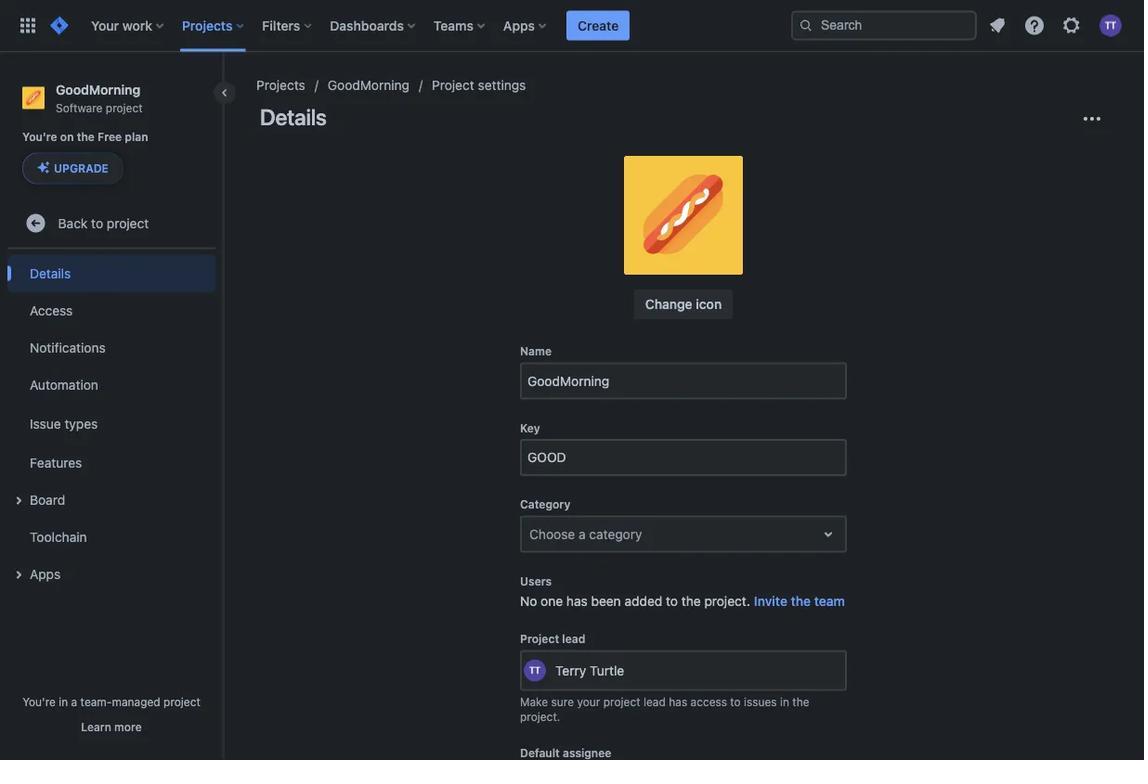Task type: describe. For each thing, give the bounding box(es) containing it.
invite
[[754, 594, 788, 609]]

board button
[[7, 482, 216, 519]]

apps button
[[7, 556, 216, 593]]

project for project settings
[[432, 78, 475, 93]]

Search field
[[792, 11, 977, 40]]

terry turtle
[[556, 663, 624, 679]]

choose a category
[[530, 527, 642, 542]]

project. inside the make sure your project lead has access to issues in the project.
[[520, 711, 561, 724]]

team
[[815, 594, 845, 609]]

turtle
[[590, 663, 624, 679]]

Name field
[[522, 365, 845, 398]]

your work button
[[85, 11, 171, 40]]

project lead
[[520, 633, 586, 646]]

project for project lead
[[520, 633, 559, 646]]

free
[[98, 131, 122, 144]]

settings
[[478, 78, 526, 93]]

users no one has been added to the project. invite the team
[[520, 575, 845, 609]]

change
[[645, 297, 693, 312]]

back to project link
[[7, 205, 216, 242]]

has inside the make sure your project lead has access to issues in the project.
[[669, 696, 688, 709]]

to inside the make sure your project lead has access to issues in the project.
[[730, 696, 741, 709]]

notifications link
[[7, 329, 216, 366]]

teams
[[434, 18, 474, 33]]

category
[[589, 527, 642, 542]]

back to project
[[58, 215, 149, 231]]

been
[[591, 594, 621, 609]]

default
[[520, 747, 560, 760]]

make
[[520, 696, 548, 709]]

primary element
[[11, 0, 792, 52]]

0 horizontal spatial details
[[30, 266, 71, 281]]

group containing details
[[7, 249, 216, 599]]

appswitcher icon image
[[17, 14, 39, 37]]

apps button
[[498, 11, 554, 40]]

access
[[30, 303, 73, 318]]

goodmorning for goodmorning
[[328, 78, 410, 93]]

key
[[520, 422, 540, 435]]

terry
[[556, 663, 586, 679]]

help image
[[1024, 14, 1046, 37]]

your work
[[91, 18, 152, 33]]

access link
[[7, 292, 216, 329]]

project inside goodmorning software project
[[106, 101, 143, 114]]

managed
[[112, 696, 160, 709]]

filters button
[[257, 11, 319, 40]]

Key field
[[522, 441, 845, 475]]

learn more button
[[81, 720, 142, 735]]

dashboards
[[330, 18, 404, 33]]

terry turtle image
[[524, 660, 546, 682]]

work
[[122, 18, 152, 33]]

features
[[30, 455, 82, 470]]

users
[[520, 575, 552, 588]]

the inside the make sure your project lead has access to issues in the project.
[[793, 696, 810, 709]]

team-
[[80, 696, 112, 709]]

issues
[[744, 696, 777, 709]]

types
[[65, 416, 98, 431]]

toolchain link
[[7, 519, 216, 556]]

more image
[[1081, 108, 1104, 130]]

upgrade
[[54, 162, 109, 175]]

learn more
[[81, 721, 142, 734]]

apps inside apps button
[[30, 567, 61, 582]]

plan
[[125, 131, 148, 144]]

create button
[[567, 11, 630, 40]]

icon
[[696, 297, 722, 312]]

create
[[578, 18, 619, 33]]

the left "team"
[[791, 594, 811, 609]]



Task type: locate. For each thing, give the bounding box(es) containing it.
1 vertical spatial project
[[520, 633, 559, 646]]

project up details link
[[107, 215, 149, 231]]

a right choose
[[579, 527, 586, 542]]

to
[[91, 215, 103, 231], [666, 594, 678, 609], [730, 696, 741, 709]]

1 horizontal spatial has
[[669, 696, 688, 709]]

0 vertical spatial lead
[[562, 633, 586, 646]]

in inside the make sure your project lead has access to issues in the project.
[[780, 696, 790, 709]]

banner containing your work
[[0, 0, 1145, 52]]

project up terry turtle image
[[520, 633, 559, 646]]

0 horizontal spatial has
[[567, 594, 588, 609]]

0 vertical spatial project
[[432, 78, 475, 93]]

0 horizontal spatial goodmorning
[[56, 82, 140, 97]]

lead left access
[[644, 696, 666, 709]]

1 horizontal spatial projects
[[256, 78, 305, 93]]

0 vertical spatial has
[[567, 594, 588, 609]]

to inside users no one has been added to the project. invite the team
[[666, 594, 678, 609]]

1 vertical spatial has
[[669, 696, 688, 709]]

lead up terry at the bottom of page
[[562, 633, 586, 646]]

automation link
[[7, 366, 216, 404]]

access
[[691, 696, 727, 709]]

assignee
[[563, 747, 612, 760]]

1 vertical spatial to
[[666, 594, 678, 609]]

1 in from the left
[[59, 696, 68, 709]]

you're for you're in a team-managed project
[[22, 696, 56, 709]]

goodmorning link
[[328, 74, 410, 97]]

the right issues
[[793, 696, 810, 709]]

expand image
[[7, 490, 30, 512]]

has
[[567, 594, 588, 609], [669, 696, 688, 709]]

goodmorning for goodmorning software project
[[56, 82, 140, 97]]

has left access
[[669, 696, 688, 709]]

notifications
[[30, 340, 106, 355]]

1 horizontal spatial details
[[260, 104, 327, 130]]

expand image
[[7, 564, 30, 587]]

dashboards button
[[325, 11, 423, 40]]

banner
[[0, 0, 1145, 52]]

0 horizontal spatial a
[[71, 696, 77, 709]]

apps right teams popup button at the left top
[[503, 18, 535, 33]]

Category text field
[[530, 525, 533, 544]]

0 horizontal spatial project
[[432, 78, 475, 93]]

2 in from the left
[[780, 696, 790, 709]]

0 vertical spatial you're
[[22, 131, 57, 144]]

0 horizontal spatial to
[[91, 215, 103, 231]]

no
[[520, 594, 537, 609]]

project
[[432, 78, 475, 93], [520, 633, 559, 646]]

jira software image
[[48, 14, 71, 37], [48, 14, 71, 37]]

in right issues
[[780, 696, 790, 709]]

learn
[[81, 721, 111, 734]]

group
[[7, 249, 216, 599]]

issue
[[30, 416, 61, 431]]

1 horizontal spatial a
[[579, 527, 586, 542]]

has inside users no one has been added to the project. invite the team
[[567, 594, 588, 609]]

0 horizontal spatial lead
[[562, 633, 586, 646]]

goodmorning up the software
[[56, 82, 140, 97]]

features link
[[7, 444, 216, 482]]

sure
[[551, 696, 574, 709]]

project right your
[[604, 696, 641, 709]]

your profile and settings image
[[1100, 14, 1122, 37]]

project settings link
[[432, 74, 526, 97]]

issue types link
[[7, 404, 216, 444]]

project left settings
[[432, 78, 475, 93]]

2 horizontal spatial to
[[730, 696, 741, 709]]

details link
[[7, 255, 216, 292]]

added
[[625, 594, 663, 609]]

make sure your project lead has access to issues in the project.
[[520, 696, 810, 724]]

projects right work
[[182, 18, 233, 33]]

in
[[59, 696, 68, 709], [780, 696, 790, 709]]

project right managed
[[164, 696, 201, 709]]

apps inside apps dropdown button
[[503, 18, 535, 33]]

you're left team-
[[22, 696, 56, 709]]

1 you're from the top
[[22, 131, 57, 144]]

change icon
[[645, 297, 722, 312]]

projects
[[182, 18, 233, 33], [256, 78, 305, 93]]

1 vertical spatial details
[[30, 266, 71, 281]]

upgrade button
[[23, 154, 123, 183]]

one
[[541, 594, 563, 609]]

1 vertical spatial lead
[[644, 696, 666, 709]]

goodmorning software project
[[56, 82, 143, 114]]

0 horizontal spatial apps
[[30, 567, 61, 582]]

1 vertical spatial projects
[[256, 78, 305, 93]]

you're left on
[[22, 131, 57, 144]]

notifications image
[[987, 14, 1009, 37]]

settings image
[[1061, 14, 1083, 37]]

0 vertical spatial project.
[[705, 594, 751, 609]]

you're on the free plan
[[22, 131, 148, 144]]

projects button
[[176, 11, 251, 40]]

details
[[260, 104, 327, 130], [30, 266, 71, 281]]

projects for projects link
[[256, 78, 305, 93]]

0 horizontal spatial projects
[[182, 18, 233, 33]]

project inside the make sure your project lead has access to issues in the project.
[[604, 696, 641, 709]]

goodmorning down dashboards popup button
[[328, 78, 410, 93]]

1 horizontal spatial apps
[[503, 18, 535, 33]]

on
[[60, 131, 74, 144]]

your
[[577, 696, 601, 709]]

the right on
[[77, 131, 95, 144]]

the
[[77, 131, 95, 144], [682, 594, 701, 609], [791, 594, 811, 609], [793, 696, 810, 709]]

goodmorning inside goodmorning software project
[[56, 82, 140, 97]]

0 vertical spatial projects
[[182, 18, 233, 33]]

project.
[[705, 594, 751, 609], [520, 711, 561, 724]]

0 vertical spatial to
[[91, 215, 103, 231]]

default assignee
[[520, 747, 612, 760]]

0 vertical spatial a
[[579, 527, 586, 542]]

details up access
[[30, 266, 71, 281]]

projects link
[[256, 74, 305, 97]]

projects down filters
[[256, 78, 305, 93]]

projects for projects "popup button"
[[182, 18, 233, 33]]

lead inside the make sure your project lead has access to issues in the project.
[[644, 696, 666, 709]]

category
[[520, 498, 571, 511]]

to right added
[[666, 594, 678, 609]]

you're
[[22, 131, 57, 144], [22, 696, 56, 709]]

1 vertical spatial you're
[[22, 696, 56, 709]]

you're for you're on the free plan
[[22, 131, 57, 144]]

0 vertical spatial apps
[[503, 18, 535, 33]]

1 horizontal spatial project.
[[705, 594, 751, 609]]

1 horizontal spatial lead
[[644, 696, 666, 709]]

open image
[[818, 523, 840, 546]]

0 vertical spatial details
[[260, 104, 327, 130]]

project avatar image
[[624, 156, 743, 275]]

project
[[106, 101, 143, 114], [107, 215, 149, 231], [164, 696, 201, 709], [604, 696, 641, 709]]

to inside back to project link
[[91, 215, 103, 231]]

project up plan at the left top
[[106, 101, 143, 114]]

project. down make
[[520, 711, 561, 724]]

the right added
[[682, 594, 701, 609]]

back
[[58, 215, 88, 231]]

toolchain
[[30, 529, 87, 545]]

invite the team button
[[754, 593, 845, 611]]

details down projects link
[[260, 104, 327, 130]]

goodmorning
[[328, 78, 410, 93], [56, 82, 140, 97]]

to left issues
[[730, 696, 741, 709]]

1 horizontal spatial in
[[780, 696, 790, 709]]

a
[[579, 527, 586, 542], [71, 696, 77, 709]]

change icon button
[[634, 290, 733, 320]]

2 you're from the top
[[22, 696, 56, 709]]

0 horizontal spatial project.
[[520, 711, 561, 724]]

you're in a team-managed project
[[22, 696, 201, 709]]

teams button
[[428, 11, 492, 40]]

1 vertical spatial project.
[[520, 711, 561, 724]]

a left team-
[[71, 696, 77, 709]]

apps down toolchain
[[30, 567, 61, 582]]

choose
[[530, 527, 575, 542]]

apps
[[503, 18, 535, 33], [30, 567, 61, 582]]

name
[[520, 345, 552, 358]]

1 horizontal spatial to
[[666, 594, 678, 609]]

project. left invite
[[705, 594, 751, 609]]

2 vertical spatial to
[[730, 696, 741, 709]]

issue types
[[30, 416, 98, 431]]

more
[[114, 721, 142, 734]]

to right back
[[91, 215, 103, 231]]

lead
[[562, 633, 586, 646], [644, 696, 666, 709]]

board
[[30, 492, 65, 508]]

users element
[[520, 593, 847, 611]]

1 vertical spatial a
[[71, 696, 77, 709]]

in left team-
[[59, 696, 68, 709]]

software
[[56, 101, 103, 114]]

your
[[91, 18, 119, 33]]

projects inside projects "popup button"
[[182, 18, 233, 33]]

search image
[[799, 18, 814, 33]]

project. inside users no one has been added to the project. invite the team
[[705, 594, 751, 609]]

has right one
[[567, 594, 588, 609]]

filters
[[262, 18, 300, 33]]

0 horizontal spatial in
[[59, 696, 68, 709]]

1 horizontal spatial goodmorning
[[328, 78, 410, 93]]

automation
[[30, 377, 98, 392]]

1 horizontal spatial project
[[520, 633, 559, 646]]

1 vertical spatial apps
[[30, 567, 61, 582]]

project settings
[[432, 78, 526, 93]]



Task type: vqa. For each thing, say whether or not it's contained in the screenshot.
the Free
yes



